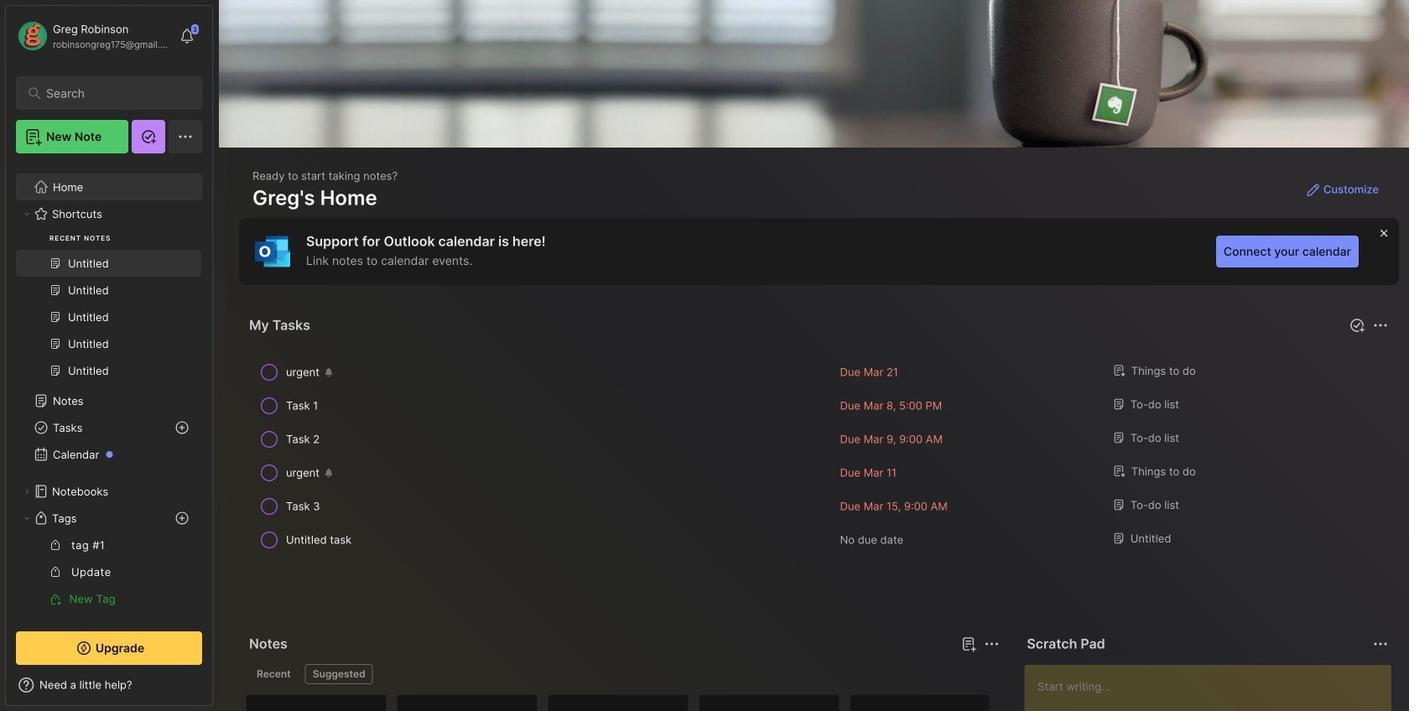 Task type: vqa. For each thing, say whether or not it's contained in the screenshot.
search box
yes



Task type: describe. For each thing, give the bounding box(es) containing it.
tree inside the main element
[[6, 98, 212, 676]]

1 row group from the top
[[246, 356, 1392, 557]]

1 horizontal spatial more actions image
[[1371, 315, 1391, 336]]

Start writing… text field
[[1038, 665, 1391, 711]]

expand notebooks image
[[22, 486, 32, 497]]

WHAT'S NEW field
[[6, 672, 212, 699]]

2 row group from the top
[[246, 695, 1409, 711]]

1 tab from the left
[[249, 664, 298, 684]]

Search text field
[[46, 86, 180, 101]]

expand tags image
[[22, 513, 32, 523]]

main element
[[0, 0, 218, 711]]



Task type: locate. For each thing, give the bounding box(es) containing it.
group
[[16, 125, 201, 394], [16, 532, 201, 612]]

more actions image
[[1371, 315, 1391, 336], [982, 634, 1002, 654]]

1 vertical spatial row group
[[246, 695, 1409, 711]]

2 group from the top
[[16, 532, 201, 612]]

1 vertical spatial more actions image
[[982, 634, 1002, 654]]

0 horizontal spatial more actions field
[[980, 632, 1003, 656]]

0 vertical spatial more actions image
[[1371, 315, 1391, 336]]

row group
[[246, 356, 1392, 557], [246, 695, 1409, 711]]

tab list
[[249, 664, 997, 684]]

0 vertical spatial group
[[16, 125, 201, 394]]

More actions field
[[1369, 314, 1392, 337], [980, 632, 1003, 656]]

tab
[[249, 664, 298, 684], [305, 664, 373, 684]]

2 tab from the left
[[305, 664, 373, 684]]

0 horizontal spatial tab
[[249, 664, 298, 684]]

0 vertical spatial row group
[[246, 356, 1392, 557]]

Account field
[[16, 19, 171, 53]]

none search field inside the main element
[[46, 83, 180, 103]]

tree
[[6, 98, 212, 676]]

click to collapse image
[[212, 680, 224, 700]]

1 group from the top
[[16, 125, 201, 394]]

1 horizontal spatial more actions field
[[1369, 314, 1392, 337]]

1 vertical spatial more actions field
[[980, 632, 1003, 656]]

1 horizontal spatial tab
[[305, 664, 373, 684]]

None search field
[[46, 83, 180, 103]]

0 horizontal spatial more actions image
[[982, 634, 1002, 654]]

new task image
[[1349, 317, 1366, 334]]

1 vertical spatial group
[[16, 532, 201, 612]]

0 vertical spatial more actions field
[[1369, 314, 1392, 337]]



